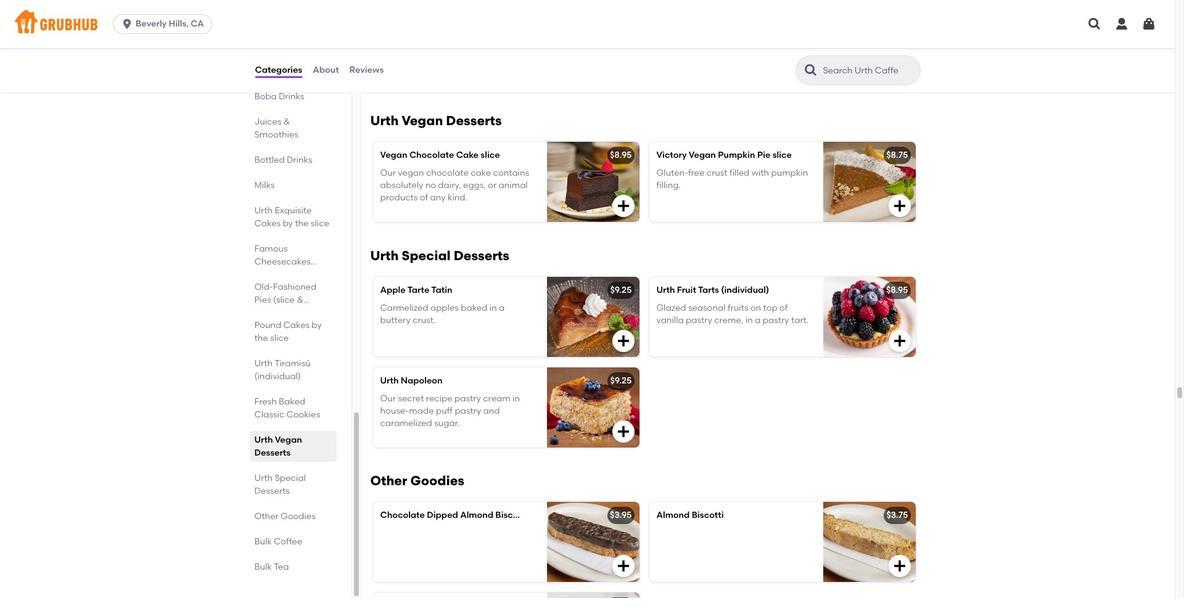 Task type: locate. For each thing, give the bounding box(es) containing it.
the
[[295, 218, 309, 229], [254, 333, 268, 344]]

(slice
[[273, 295, 295, 305]]

goodies
[[411, 473, 465, 489], [281, 511, 316, 522]]

0 horizontal spatial special
[[275, 473, 306, 484]]

about
[[313, 65, 339, 75]]

dairy,
[[438, 180, 461, 191]]

cakes up famous
[[254, 218, 281, 229]]

secret
[[398, 393, 424, 404]]

drinks for bottled drinks
[[287, 155, 312, 165]]

1 vertical spatial our
[[380, 393, 396, 404]]

0 horizontal spatial $8.95
[[610, 150, 632, 161]]

baked
[[279, 397, 305, 407]]

other goodies up dipped
[[370, 473, 465, 489]]

urth fruit tarts (individual) image
[[823, 277, 916, 357]]

cakes inside urth exquisite cakes by the slice
[[254, 218, 281, 229]]

desserts up 'bulk coffee'
[[254, 486, 290, 497]]

carmelized
[[380, 303, 428, 313]]

1 vertical spatial special
[[275, 473, 306, 484]]

1 horizontal spatial other
[[370, 473, 407, 489]]

0 vertical spatial of
[[420, 193, 428, 203]]

reviews
[[350, 65, 384, 75]]

absolutely
[[380, 180, 423, 191]]

drinks right bottled
[[287, 155, 312, 165]]

other
[[370, 473, 407, 489], [254, 511, 279, 522]]

filled
[[730, 168, 750, 178]]

kind.
[[448, 193, 468, 203]]

desserts
[[446, 113, 502, 129], [454, 248, 510, 264], [254, 448, 291, 458], [254, 486, 290, 497]]

bulk for bulk tea
[[254, 562, 272, 572]]

vanilla
[[657, 315, 684, 326]]

0 vertical spatial our
[[380, 168, 396, 178]]

$9.25
[[610, 285, 632, 296], [610, 376, 632, 386]]

$3.95
[[610, 510, 632, 521]]

0 horizontal spatial by
[[283, 218, 293, 229]]

svg image for $3.95
[[616, 559, 631, 574]]

vegan chocolate cake slice image
[[547, 142, 639, 222]]

1 horizontal spatial biscotti
[[692, 510, 724, 521]]

buttery
[[380, 315, 411, 326]]

the inside urth exquisite cakes by the slice
[[295, 218, 309, 229]]

in inside our secret recipe pastry cream in house-made puff pastry and caramelized sugar.
[[513, 393, 520, 404]]

1 vertical spatial $8.95
[[886, 285, 908, 296]]

urth special desserts
[[370, 248, 510, 264], [254, 473, 306, 497]]

apple tarte tatin image
[[547, 277, 639, 357]]

a inside the glazed seasonal fruits on top of vanilla pastry creme, in a pastry tart.
[[755, 315, 761, 326]]

slice down exquisite
[[311, 218, 329, 229]]

any
[[430, 193, 446, 203]]

almond right dipped
[[460, 510, 494, 521]]

other goodies up coffee
[[254, 511, 316, 522]]

1 vertical spatial (individual)
[[721, 285, 769, 296]]

cookies
[[287, 410, 320, 420]]

vegan
[[402, 113, 443, 129], [380, 150, 407, 161], [689, 150, 716, 161], [275, 435, 302, 445]]

boba drinks
[[254, 91, 304, 102]]

urth fruit tarts (individual)
[[657, 285, 769, 296]]

1 horizontal spatial other goodies
[[370, 473, 465, 489]]

0 horizontal spatial of
[[420, 193, 428, 203]]

urth inside urth exquisite cakes by the slice
[[254, 205, 273, 216]]

1 horizontal spatial of
[[780, 303, 788, 313]]

our inside our vegan chocolate cake contains absolutely no dairy, eggs, or animal products of any kind.
[[380, 168, 396, 178]]

urth
[[370, 113, 399, 129], [254, 205, 273, 216], [370, 248, 399, 264], [657, 285, 675, 296], [254, 358, 273, 369], [380, 376, 399, 386], [254, 435, 273, 445], [254, 473, 273, 484]]

0 vertical spatial goodies
[[411, 473, 465, 489]]

exquisite
[[275, 205, 312, 216]]

drinks for boba drinks
[[279, 91, 304, 102]]

0 vertical spatial by
[[283, 218, 293, 229]]

1 our from the top
[[380, 168, 396, 178]]

gluten-
[[657, 168, 688, 178]]

(individual) inside famous cheesecakes (individual) old-fashioned pies (slice & individual) pound cakes by the slice
[[254, 270, 301, 280]]

creme,
[[715, 315, 744, 326]]

chocolate left dipped
[[380, 510, 425, 521]]

chocolate up chocolate
[[410, 150, 454, 161]]

1 horizontal spatial the
[[295, 218, 309, 229]]

in right cream
[[513, 393, 520, 404]]

urth vegan desserts
[[370, 113, 502, 129], [254, 435, 302, 458]]

a
[[499, 303, 505, 313], [755, 315, 761, 326]]

products
[[380, 193, 418, 203]]

filling.
[[657, 180, 681, 191]]

a down "on"
[[755, 315, 761, 326]]

urth special desserts up 'bulk coffee'
[[254, 473, 306, 497]]

urth special desserts up the tatin
[[370, 248, 510, 264]]

1 horizontal spatial almond
[[657, 510, 690, 521]]

pastry left and at the left bottom of the page
[[455, 406, 481, 416]]

tart.
[[791, 315, 809, 326]]

$9.25 for our secret recipe pastry cream in house-made puff pastry and caramelized sugar.
[[610, 376, 632, 386]]

0 horizontal spatial other
[[254, 511, 279, 522]]

a inside carmelized apples baked in a buttery crust.
[[499, 303, 505, 313]]

vegan down cookies
[[275, 435, 302, 445]]

recipe
[[426, 393, 453, 404]]

0 vertical spatial drinks
[[279, 91, 304, 102]]

made
[[409, 406, 434, 416]]

the down pound
[[254, 333, 268, 344]]

of right top
[[780, 303, 788, 313]]

2 our from the top
[[380, 393, 396, 404]]

1 horizontal spatial by
[[312, 320, 322, 331]]

main navigation navigation
[[0, 0, 1175, 48]]

on
[[751, 303, 761, 313]]

bulk left tea
[[254, 562, 272, 572]]

pastry right recipe
[[455, 393, 481, 404]]

1 vertical spatial the
[[254, 333, 268, 344]]

fruits
[[728, 303, 749, 313]]

victory vegan pumpkin pie slice image
[[823, 142, 916, 222]]

1 vertical spatial bulk
[[254, 562, 272, 572]]

0 horizontal spatial almond
[[460, 510, 494, 521]]

beverly hills, ca
[[136, 19, 204, 29]]

svg image inside main navigation navigation
[[1088, 17, 1102, 31]]

juices
[[254, 117, 282, 127]]

a right baked
[[499, 303, 505, 313]]

1 horizontal spatial &
[[297, 295, 303, 305]]

almond
[[460, 510, 494, 521], [657, 510, 690, 521]]

0 vertical spatial the
[[295, 218, 309, 229]]

eggs,
[[463, 180, 486, 191]]

0 vertical spatial a
[[499, 303, 505, 313]]

0 vertical spatial cakes
[[254, 218, 281, 229]]

& up smoothies
[[284, 117, 290, 127]]

goodies up coffee
[[281, 511, 316, 522]]

(individual) down cheesecakes at the left of page
[[254, 270, 301, 280]]

0 vertical spatial other
[[370, 473, 407, 489]]

cakes
[[254, 218, 281, 229], [283, 320, 310, 331]]

2 bulk from the top
[[254, 562, 272, 572]]

bulk coffee
[[254, 537, 302, 547]]

1 vertical spatial &
[[297, 295, 303, 305]]

0 horizontal spatial in
[[490, 303, 497, 313]]

hills,
[[169, 19, 189, 29]]

1 vertical spatial urth special desserts
[[254, 473, 306, 497]]

1 biscotti from the left
[[496, 510, 528, 521]]

slice inside famous cheesecakes (individual) old-fashioned pies (slice & individual) pound cakes by the slice
[[270, 333, 289, 344]]

almond right $3.95
[[657, 510, 690, 521]]

apple tarte tatin
[[380, 285, 452, 296]]

slice up cake
[[481, 150, 500, 161]]

1 horizontal spatial $8.95
[[886, 285, 908, 296]]

bulk tea
[[254, 562, 289, 572]]

(individual) up fruits
[[721, 285, 769, 296]]

1 vertical spatial $9.25
[[610, 376, 632, 386]]

cakes inside famous cheesecakes (individual) old-fashioned pies (slice & individual) pound cakes by the slice
[[283, 320, 310, 331]]

goodies up dipped
[[411, 473, 465, 489]]

by down the fashioned
[[312, 320, 322, 331]]

other up 'bulk coffee'
[[254, 511, 279, 522]]

our up the 'house-'
[[380, 393, 396, 404]]

0 horizontal spatial a
[[499, 303, 505, 313]]

& down the fashioned
[[297, 295, 303, 305]]

0 horizontal spatial &
[[284, 117, 290, 127]]

boba
[[254, 91, 277, 102]]

2 vertical spatial (individual)
[[254, 371, 301, 382]]

0 horizontal spatial biscotti
[[496, 510, 528, 521]]

(individual) down tiramisú at the left bottom of the page
[[254, 371, 301, 382]]

0 horizontal spatial goodies
[[281, 511, 316, 522]]

0 vertical spatial $9.25
[[610, 285, 632, 296]]

1 vertical spatial urth vegan desserts
[[254, 435, 302, 458]]

0 vertical spatial bulk
[[254, 537, 272, 547]]

classic
[[254, 410, 285, 420]]

svg image
[[1088, 17, 1102, 31], [892, 199, 907, 214], [616, 334, 631, 349], [616, 559, 631, 574]]

slice
[[481, 150, 500, 161], [773, 150, 792, 161], [311, 218, 329, 229], [270, 333, 289, 344]]

by
[[283, 218, 293, 229], [312, 320, 322, 331]]

apple
[[380, 285, 406, 296]]

baked
[[461, 303, 488, 313]]

chocolate dipped almond biscotti image
[[547, 502, 639, 583]]

of inside our vegan chocolate cake contains absolutely no dairy, eggs, or animal products of any kind.
[[420, 193, 428, 203]]

desserts up baked
[[454, 248, 510, 264]]

1 horizontal spatial a
[[755, 315, 761, 326]]

2 horizontal spatial in
[[746, 315, 753, 326]]

0 horizontal spatial other goodies
[[254, 511, 316, 522]]

fashioned
[[273, 282, 317, 292]]

0 horizontal spatial urth special desserts
[[254, 473, 306, 497]]

1 vertical spatial of
[[780, 303, 788, 313]]

(individual) for cheesecakes
[[254, 270, 301, 280]]

0 vertical spatial urth vegan desserts
[[370, 113, 502, 129]]

smoothies
[[254, 130, 299, 140]]

1 bulk from the top
[[254, 537, 272, 547]]

by down exquisite
[[283, 218, 293, 229]]

1 horizontal spatial urth special desserts
[[370, 248, 510, 264]]

by inside urth exquisite cakes by the slice
[[283, 218, 293, 229]]

vegan up the vegan chocolate cake slice
[[402, 113, 443, 129]]

the down exquisite
[[295, 218, 309, 229]]

special
[[402, 248, 451, 264], [275, 473, 306, 484]]

contains
[[493, 168, 529, 178]]

and
[[483, 406, 500, 416]]

1 $9.25 from the top
[[610, 285, 632, 296]]

biscotti
[[496, 510, 528, 521], [692, 510, 724, 521]]

categories button
[[254, 48, 303, 93]]

drinks right boba
[[279, 91, 304, 102]]

in right baked
[[490, 303, 497, 313]]

bulk
[[254, 537, 272, 547], [254, 562, 272, 572]]

about button
[[312, 48, 340, 93]]

1 vertical spatial in
[[746, 315, 753, 326]]

urth vegan desserts down classic
[[254, 435, 302, 458]]

1 vertical spatial a
[[755, 315, 761, 326]]

of left any
[[420, 193, 428, 203]]

1 vertical spatial by
[[312, 320, 322, 331]]

2 vertical spatial in
[[513, 393, 520, 404]]

0 vertical spatial &
[[284, 117, 290, 127]]

animal
[[499, 180, 528, 191]]

tarts
[[698, 285, 719, 296]]

urth tiramisú (individual)
[[254, 358, 311, 382]]

1 horizontal spatial cakes
[[283, 320, 310, 331]]

pastry
[[686, 315, 712, 326], [763, 315, 789, 326], [455, 393, 481, 404], [455, 406, 481, 416]]

bulk left coffee
[[254, 537, 272, 547]]

our
[[380, 168, 396, 178], [380, 393, 396, 404]]

&
[[284, 117, 290, 127], [297, 295, 303, 305]]

svg image
[[1115, 17, 1130, 31], [1142, 17, 1157, 31], [121, 18, 133, 30], [616, 199, 631, 214], [892, 334, 907, 349], [616, 425, 631, 439], [892, 559, 907, 574]]

0 vertical spatial urth special desserts
[[370, 248, 510, 264]]

cakes down 'individual)'
[[283, 320, 310, 331]]

1 horizontal spatial in
[[513, 393, 520, 404]]

pumpkin
[[771, 168, 808, 178]]

glazed seasonal fruits on top of vanilla pastry creme, in a pastry tart.
[[657, 303, 809, 326]]

decadent brownie image
[[547, 593, 639, 598]]

svg image for $8.75
[[892, 199, 907, 214]]

(individual) inside urth tiramisú (individual)
[[254, 371, 301, 382]]

2 biscotti from the left
[[692, 510, 724, 521]]

0 vertical spatial in
[[490, 303, 497, 313]]

search icon image
[[803, 63, 818, 78]]

0 vertical spatial $8.95
[[610, 150, 632, 161]]

2 $9.25 from the top
[[610, 376, 632, 386]]

1 vertical spatial cakes
[[283, 320, 310, 331]]

of inside the glazed seasonal fruits on top of vanilla pastry creme, in a pastry tart.
[[780, 303, 788, 313]]

urth vegan desserts up the vegan chocolate cake slice
[[370, 113, 502, 129]]

our up absolutely
[[380, 168, 396, 178]]

1 horizontal spatial urth vegan desserts
[[370, 113, 502, 129]]

other down caramelized
[[370, 473, 407, 489]]

$8.95 for our vegan chocolate cake contains absolutely no dairy, eggs, or animal products of any kind.
[[610, 150, 632, 161]]

puff
[[436, 406, 453, 416]]

our inside our secret recipe pastry cream in house-made puff pastry and caramelized sugar.
[[380, 393, 396, 404]]

$8.75
[[887, 150, 908, 161]]

old-
[[254, 282, 273, 292]]

0 vertical spatial (individual)
[[254, 270, 301, 280]]

in inside the glazed seasonal fruits on top of vanilla pastry creme, in a pastry tart.
[[746, 315, 753, 326]]

1 horizontal spatial goodies
[[411, 473, 465, 489]]

slice down pound
[[270, 333, 289, 344]]

0 vertical spatial special
[[402, 248, 451, 264]]

the inside famous cheesecakes (individual) old-fashioned pies (slice & individual) pound cakes by the slice
[[254, 333, 268, 344]]

in down "on"
[[746, 315, 753, 326]]

1 vertical spatial drinks
[[287, 155, 312, 165]]

0 horizontal spatial urth vegan desserts
[[254, 435, 302, 458]]

0 horizontal spatial cakes
[[254, 218, 281, 229]]

1 vertical spatial other goodies
[[254, 511, 316, 522]]

0 horizontal spatial the
[[254, 333, 268, 344]]



Task type: describe. For each thing, give the bounding box(es) containing it.
categories
[[255, 65, 302, 75]]

slice inside urth exquisite cakes by the slice
[[311, 218, 329, 229]]

famous cheesecakes (individual) old-fashioned pies (slice & individual) pound cakes by the slice
[[254, 244, 322, 344]]

cheesecakes
[[254, 257, 311, 267]]

2 almond from the left
[[657, 510, 690, 521]]

cream
[[483, 393, 511, 404]]

tiramisú
[[275, 358, 311, 369]]

$9.25 for carmelized apples baked in a buttery crust.
[[610, 285, 632, 296]]

our for our vegan chocolate cake contains absolutely no dairy, eggs, or animal products of any kind.
[[380, 168, 396, 178]]

dipped
[[427, 510, 458, 521]]

victory vegan pumpkin pie slice
[[657, 150, 792, 161]]

chocolate dipped almond biscotti
[[380, 510, 528, 521]]

napoleon
[[401, 376, 443, 386]]

fresh
[[254, 397, 277, 407]]

chocolate
[[426, 168, 469, 178]]

glazed
[[657, 303, 686, 313]]

seasonal
[[688, 303, 726, 313]]

cake
[[471, 168, 491, 178]]

urth inside urth tiramisú (individual)
[[254, 358, 273, 369]]

victory
[[657, 150, 687, 161]]

crust
[[707, 168, 728, 178]]

cake
[[456, 150, 479, 161]]

pastry down top
[[763, 315, 789, 326]]

juices & smoothies
[[254, 117, 299, 140]]

pound
[[254, 320, 281, 331]]

1 almond from the left
[[460, 510, 494, 521]]

urth napoleon image
[[547, 368, 639, 448]]

& inside juices & smoothies
[[284, 117, 290, 127]]

apples
[[431, 303, 459, 313]]

famous
[[254, 244, 288, 254]]

$3.75
[[887, 510, 908, 521]]

house-
[[380, 406, 409, 416]]

top
[[763, 303, 778, 313]]

individual)
[[254, 308, 298, 318]]

our vegan chocolate cake contains absolutely no dairy, eggs, or animal products of any kind.
[[380, 168, 529, 203]]

svg image for $9.25
[[616, 334, 631, 349]]

free
[[688, 168, 705, 178]]

$8.95 for glazed seasonal fruits on top of vanilla pastry creme, in a pastry tart.
[[886, 285, 908, 296]]

carmelized apples baked in a buttery crust.
[[380, 303, 505, 326]]

pies
[[254, 295, 271, 305]]

1 horizontal spatial special
[[402, 248, 451, 264]]

Search Urth Caffe search field
[[822, 65, 916, 76]]

coffee
[[274, 537, 302, 547]]

pumpkin
[[718, 150, 755, 161]]

fruit
[[677, 285, 696, 296]]

urth exquisite cakes by the slice
[[254, 205, 329, 229]]

our for our secret recipe pastry cream in house-made puff pastry and caramelized sugar.
[[380, 393, 396, 404]]

pie
[[757, 150, 771, 161]]

caramelized
[[380, 418, 432, 429]]

beverly hills, ca button
[[113, 14, 217, 34]]

reviews button
[[349, 48, 384, 93]]

with
[[752, 168, 769, 178]]

vegan up vegan
[[380, 150, 407, 161]]

no
[[425, 180, 436, 191]]

almond biscotti
[[657, 510, 724, 521]]

bottled drinks
[[254, 155, 312, 165]]

in inside carmelized apples baked in a buttery crust.
[[490, 303, 497, 313]]

1 vertical spatial goodies
[[281, 511, 316, 522]]

gluten-free crust filled with pumpkin filling.
[[657, 168, 808, 191]]

slice right pie
[[773, 150, 792, 161]]

fresh baked classic cookies
[[254, 397, 320, 420]]

vegan up free
[[689, 150, 716, 161]]

desserts down classic
[[254, 448, 291, 458]]

0 vertical spatial chocolate
[[410, 150, 454, 161]]

or
[[488, 180, 497, 191]]

0 vertical spatial other goodies
[[370, 473, 465, 489]]

urth napoleon
[[380, 376, 443, 386]]

bulk for bulk coffee
[[254, 537, 272, 547]]

ca
[[191, 19, 204, 29]]

(individual) for tiramisú
[[254, 371, 301, 382]]

1 vertical spatial chocolate
[[380, 510, 425, 521]]

crust.
[[413, 315, 436, 326]]

desserts up cake
[[446, 113, 502, 129]]

our secret recipe pastry cream in house-made puff pastry and caramelized sugar.
[[380, 393, 520, 429]]

by inside famous cheesecakes (individual) old-fashioned pies (slice & individual) pound cakes by the slice
[[312, 320, 322, 331]]

pastry down seasonal
[[686, 315, 712, 326]]

beverly
[[136, 19, 167, 29]]

sugar.
[[434, 418, 460, 429]]

tea
[[274, 562, 289, 572]]

tatin
[[431, 285, 452, 296]]

tarte
[[408, 285, 430, 296]]

almond biscotti image
[[823, 502, 916, 583]]

& inside famous cheesecakes (individual) old-fashioned pies (slice & individual) pound cakes by the slice
[[297, 295, 303, 305]]

1 vertical spatial other
[[254, 511, 279, 522]]

vegan
[[398, 168, 424, 178]]

svg image inside beverly hills, ca button
[[121, 18, 133, 30]]

vegan chocolate cake slice
[[380, 150, 500, 161]]

triple chocolate chunk image
[[547, 8, 639, 88]]

milks
[[254, 180, 275, 191]]



Task type: vqa. For each thing, say whether or not it's contained in the screenshot.
THE BULK for Bulk Tea
yes



